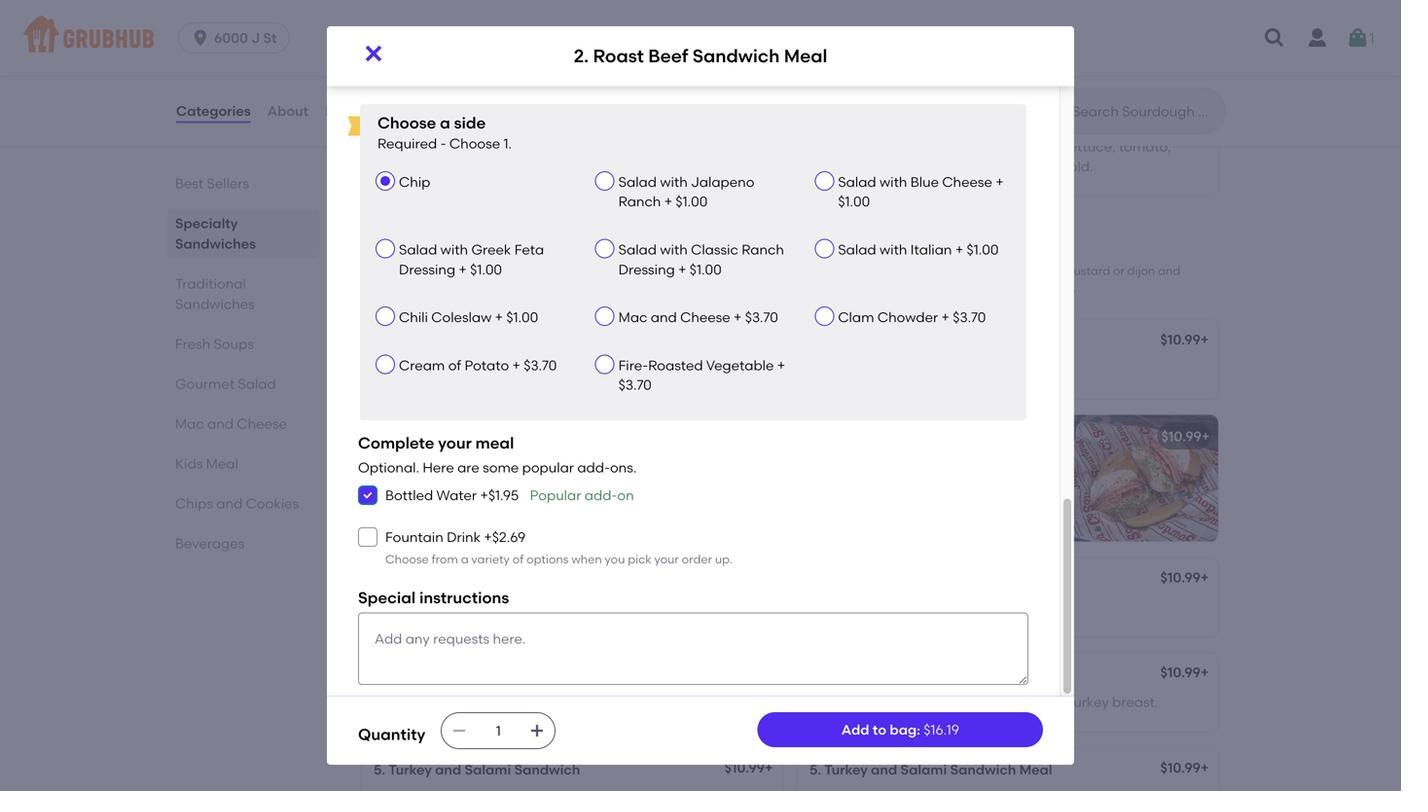 Task type: describe. For each thing, give the bounding box(es) containing it.
$1.00 up onions,
[[967, 241, 999, 258]]

0 vertical spatial choose
[[378, 113, 436, 132]]

1 vertical spatial 1.
[[374, 333, 383, 350]]

jalapeno
[[691, 174, 755, 190]]

drink
[[447, 529, 481, 546]]

cream of potato + $3.70
[[399, 357, 557, 374]]

ham for 4. ham and turkey sandwich meal
[[945, 694, 976, 710]]

2 horizontal spatial fresh
[[830, 138, 866, 155]]

best sellers
[[175, 175, 249, 192]]

popular
[[530, 487, 581, 503]]

salad for salad with greek feta dressing
[[399, 241, 437, 258]]

$2.69
[[492, 529, 526, 546]]

beverages
[[175, 535, 245, 552]]

chili for second 6". savory smoked brisket, house spread, tomatoes, green chili coleslaw, barbecue sauce, cheddar cheese, prepared hot. button from left
[[810, 26, 836, 42]]

with inside 'traditional sandwiches sandwiches prepared on our freshly baked sourdough bread and include our house spread, lettuce, tomatoes, onions, yellow mustard or dijon and cheese. make it a combo - add chip meal, clam chowder meal or salad combo with choice of dressing for an additional charge.'
[[804, 281, 828, 295]]

1
[[1370, 30, 1375, 46]]

house for 2nd 6". savory smoked brisket, house spread, tomatoes, green chili coleslaw, barbecue sauce, cheddar cheese, prepared hot. button from the right
[[548, 6, 588, 22]]

italian
[[911, 241, 952, 258]]

green for second 6". savory smoked brisket, house spread, tomatoes, green chili coleslaw, barbecue sauce, cheddar cheese, prepared hot. button from left
[[1151, 6, 1190, 22]]

of inside 'traditional sandwiches sandwiches prepared on our freshly baked sourdough bread and include our house spread, lettuce, tomatoes, onions, yellow mustard or dijon and cheese. make it a combo - add chip meal, clam chowder meal or salad combo with choice of dressing for an additional charge.'
[[872, 281, 883, 295]]

1 cold. from the left
[[625, 158, 657, 175]]

brisket, for second 6". savory smoked brisket, house spread, tomatoes, green chili coleslaw, barbecue sauce, cheddar cheese, prepared hot. button from left
[[934, 6, 981, 22]]

traditional for traditional sandwiches
[[175, 275, 246, 292]]

traditional for traditional sandwiches sandwiches prepared on our freshly baked sourdough bread and include our house spread, lettuce, tomatoes, onions, yellow mustard or dijon and cheese. make it a combo - add chip meal, clam chowder meal or salad combo with choice of dressing for an additional charge.
[[358, 237, 471, 262]]

bottled
[[385, 487, 433, 503]]

ham for 4. ham and turkey sandwich meal
[[825, 666, 857, 683]]

sauce, for 2nd 6". savory smoked brisket, house spread, tomatoes, green chili coleslaw, barbecue sauce, cheddar cheese, prepared hot. button from the right
[[535, 26, 579, 42]]

add
[[841, 721, 870, 738]]

2. for 2. roast beef sandwich meal
[[574, 45, 589, 67]]

1 horizontal spatial svg image
[[1263, 26, 1287, 50]]

1 6". fresh mozzarella cheese, basil aioli, lettuce, tomato, and balsamic glaze. served melted or cold. from the left
[[374, 138, 736, 175]]

mustard
[[1063, 264, 1111, 278]]

bottled water + $1.95
[[385, 487, 519, 503]]

black for 4. ham and turkey sandwich meal
[[810, 694, 846, 710]]

onions,
[[982, 264, 1022, 278]]

st
[[263, 30, 277, 46]]

blue
[[911, 174, 939, 190]]

prepared inside 'traditional sandwiches sandwiches prepared on our freshly baked sourdough bread and include our house spread, lettuce, tomatoes, onions, yellow mustard or dijon and cheese. make it a combo - add chip meal, clam chowder meal or salad combo with choice of dressing for an additional charge.'
[[429, 264, 482, 278]]

salad with classic ranch dressing
[[619, 241, 784, 278]]

chowder
[[629, 281, 678, 295]]

spread, for 2nd 6". savory smoked brisket, house spread, tomatoes, green chili coleslaw, barbecue sauce, cheddar cheese, prepared hot. button from the right
[[591, 6, 641, 22]]

water
[[437, 487, 477, 503]]

ons.
[[610, 459, 637, 476]]

cheese inside salad with blue cheese + $1.00
[[942, 174, 993, 190]]

2. roast beef sandwich image
[[636, 415, 782, 542]]

fresh soups
[[175, 336, 254, 352]]

black forest smoked ham.
[[374, 361, 543, 377]]

bag:
[[890, 721, 921, 738]]

charge.
[[1033, 281, 1076, 295]]

0 horizontal spatial lettuce,
[[630, 138, 680, 155]]

mac and cheese + $3.70
[[619, 309, 778, 326]]

4. ham and turkey sandwich meal
[[810, 666, 1039, 683]]

+ inside salad with blue cheese + $1.00
[[996, 174, 1004, 190]]

+ $1.00 for classic
[[678, 261, 722, 278]]

$1.00 inside salad with blue cheese + $1.00
[[838, 193, 870, 210]]

gourmet salad
[[175, 376, 276, 392]]

kids meal
[[175, 455, 238, 472]]

complete
[[358, 434, 434, 453]]

dressing for salad with greek feta dressing
[[399, 261, 456, 278]]

sandwiches for traditional sandwiches
[[175, 296, 255, 312]]

with for jalapeno
[[660, 174, 688, 190]]

choice
[[831, 281, 869, 295]]

meal inside 'traditional sandwiches sandwiches prepared on our freshly baked sourdough bread and include our house spread, lettuce, tomatoes, onions, yellow mustard or dijon and cheese. make it a combo - add chip meal, clam chowder meal or salad combo with choice of dressing for an additional charge.'
[[681, 281, 710, 295]]

$1.00 down add
[[506, 309, 538, 326]]

$18.08
[[1160, 109, 1201, 125]]

2 glaze. from the left
[[904, 158, 942, 175]]

with for italian
[[880, 241, 907, 258]]

1 aioli, from the left
[[596, 138, 627, 155]]

instructions
[[419, 588, 509, 607]]

some
[[483, 459, 519, 476]]

beef for 2. roast beef sandwich
[[430, 428, 460, 445]]

pick
[[628, 552, 652, 566]]

cheddar for 2nd 6". savory smoked brisket, house spread, tomatoes, green chili coleslaw, barbecue sauce, cheddar cheese, prepared hot. button from the right
[[582, 26, 639, 42]]

+ inside fountain drink + $2.69 choose from a variety of options when you pick your order up.
[[484, 529, 492, 546]]

turkey up input item quantity number field
[[454, 666, 497, 683]]

2. for 2. roast beef sandwich
[[374, 428, 385, 445]]

a inside 'traditional sandwiches sandwiches prepared on our freshly baked sourdough bread and include our house spread, lettuce, tomatoes, onions, yellow mustard or dijon and cheese. make it a combo - add chip meal, clam chowder meal or salad combo with choice of dressing for an additional charge.'
[[448, 281, 456, 295]]

chili
[[399, 309, 428, 326]]

roast for 2. roast beef sandwich meal
[[593, 45, 644, 67]]

it
[[438, 281, 445, 295]]

yellow
[[1025, 264, 1060, 278]]

$3.70 for fire-roasted vegetable + $3.70
[[619, 377, 652, 393]]

fountain drink + $2.69 choose from a variety of options when you pick your order up.
[[385, 529, 733, 566]]

options
[[527, 552, 569, 566]]

chips
[[175, 495, 213, 512]]

salad for salad with italian + $1.00
[[838, 241, 876, 258]]

sourdough
[[602, 264, 663, 278]]

turkey down add
[[825, 761, 868, 778]]

tomatoes, for second 6". savory smoked brisket, house spread, tomatoes, green chili coleslaw, barbecue sauce, cheddar cheese, prepared hot. button from left
[[1081, 6, 1148, 22]]

svg image inside 6000 j st button
[[191, 28, 210, 48]]

1 basil from the left
[[562, 138, 593, 155]]

2 cold. from the left
[[1061, 158, 1093, 175]]

top
[[374, 456, 398, 472]]

1 vertical spatial of
[[448, 357, 461, 374]]

popular add-on
[[530, 487, 634, 503]]

1 horizontal spatial on
[[617, 487, 634, 503]]

2 tomato, from the left
[[1119, 138, 1172, 155]]

prepared for 2nd 6". savory smoked brisket, house spread, tomatoes, green chili coleslaw, barbecue sauce, cheddar cheese, prepared hot. button from the right
[[696, 26, 758, 42]]

categories
[[176, 103, 251, 119]]

spread, for second 6". savory smoked brisket, house spread, tomatoes, green chili coleslaw, barbecue sauce, cheddar cheese, prepared hot. button from left
[[1027, 6, 1077, 22]]

specialty sandwiches
[[175, 215, 256, 252]]

add
[[510, 281, 533, 295]]

reviews button
[[324, 76, 380, 146]]

additional
[[972, 281, 1030, 295]]

with for classic
[[660, 241, 688, 258]]

fire-roasted vegetable + $3.70
[[619, 357, 785, 393]]

roast for 2. roast beef sandwich
[[388, 428, 427, 445]]

$3.70 for cream of potato + $3.70
[[524, 357, 557, 374]]

gourmet for 4. ham and turkey sandwich meal
[[1008, 694, 1065, 710]]

sandwiches up cheese. at the top
[[358, 264, 426, 278]]

gourmet turkey breast. button
[[362, 558, 782, 637]]

6". savory smoked brisket, house spread, tomatoes, green chili coleslaw, barbecue sauce, cheddar cheese, prepared hot. for second 6". savory smoked brisket, house spread, tomatoes, green chili coleslaw, barbecue sauce, cheddar cheese, prepared hot. button from left
[[810, 6, 1194, 62]]

ham for 4. ham and turkey sandwich
[[509, 694, 540, 710]]

svg image inside 1 button
[[1346, 26, 1370, 50]]

2. roast beef sandwich meal
[[574, 45, 828, 67]]

2. roast beef sandwich meal image
[[1072, 415, 1218, 542]]

search icon image
[[1041, 99, 1065, 123]]

2. roast beef sandwich
[[374, 428, 530, 445]]

smoked for 1. ham sandwich
[[454, 361, 506, 377]]

cream
[[399, 357, 445, 374]]

1 glaze. from the left
[[468, 158, 506, 175]]

$1.95
[[488, 487, 519, 503]]

complete your meal optional. here are some popular add-ons.
[[358, 434, 637, 476]]

Input item quantity number field
[[477, 713, 520, 748]]

lettuce, inside 'traditional sandwiches sandwiches prepared on our freshly baked sourdough bread and include our house spread, lettuce, tomatoes, onions, yellow mustard or dijon and cheese. make it a combo - add chip meal, clam chowder meal or salad combo with choice of dressing for an additional charge.'
[[876, 264, 919, 278]]

required
[[378, 135, 437, 152]]

main navigation navigation
[[0, 0, 1401, 76]]

cheese.
[[358, 281, 402, 295]]

special
[[358, 588, 416, 607]]

baked
[[563, 264, 599, 278]]

6". savory smoked brisket, house spread, tomatoes, green chili coleslaw, barbecue sauce, cheddar cheese, prepared hot. for 2nd 6". savory smoked brisket, house spread, tomatoes, green chili coleslaw, barbecue sauce, cheddar cheese, prepared hot. button from the right
[[374, 6, 758, 62]]

1 horizontal spatial fresh
[[394, 138, 430, 155]]

gourmet turkey breast. inside gourmet turkey breast. button
[[374, 599, 526, 615]]

ranch for salad with jalapeno ranch
[[619, 193, 661, 210]]

+ $1.00 for greek
[[459, 261, 502, 278]]

gourmet inside button
[[374, 599, 433, 615]]

you
[[605, 552, 625, 566]]

5. turkey and salami sandwich
[[374, 761, 580, 778]]

barbecue for second 6". savory smoked brisket, house spread, tomatoes, green chili coleslaw, barbecue sauce, cheddar cheese, prepared hot. button from left
[[903, 26, 968, 42]]

an
[[954, 281, 969, 295]]

salad for salad with classic ranch dressing
[[619, 241, 657, 258]]

hot. for second 6". savory smoked brisket, house spread, tomatoes, green chili coleslaw, barbecue sauce, cheddar cheese, prepared hot. button from left
[[810, 45, 835, 62]]

2 basil from the left
[[998, 138, 1029, 155]]

hot. for 2nd 6". savory smoked brisket, house spread, tomatoes, green chili coleslaw, barbecue sauce, cheddar cheese, prepared hot. button from the right
[[374, 45, 399, 62]]

1 combo from the left
[[459, 281, 499, 295]]

+ $1.00 for jalapeno
[[664, 193, 708, 210]]

2 served from the left
[[946, 158, 991, 175]]

1 tomato, from the left
[[683, 138, 736, 155]]

to
[[873, 721, 887, 738]]

4. ham and turkey sandwich
[[374, 666, 566, 683]]

green for 2nd 6". savory smoked brisket, house spread, tomatoes, green chili coleslaw, barbecue sauce, cheddar cheese, prepared hot. button from the right
[[715, 6, 754, 22]]

feta
[[515, 241, 544, 258]]

seller
[[849, 408, 881, 422]]

top round london broil and thinly sliced.
[[374, 456, 594, 492]]

thinly
[[558, 456, 594, 472]]

1 vertical spatial choose
[[450, 135, 500, 152]]

reviews
[[325, 103, 379, 119]]

with for greek
[[441, 241, 468, 258]]

order
[[682, 552, 712, 566]]

popular
[[522, 459, 574, 476]]

fire-
[[619, 357, 648, 374]]

clam chowder + $3.70
[[838, 309, 986, 326]]

2 horizontal spatial lettuce,
[[1066, 138, 1116, 155]]

kids
[[175, 455, 203, 472]]

traditional sandwiches sandwiches prepared on our freshly baked sourdough bread and include our house spread, lettuce, tomatoes, onions, yellow mustard or dijon and cheese. make it a combo - add chip meal, clam chowder meal or salad combo with choice of dressing for an additional charge.
[[358, 237, 1181, 295]]

mac for mac and cheese
[[175, 416, 204, 432]]

2 horizontal spatial gourmet
[[810, 599, 869, 615]]



Task type: vqa. For each thing, say whether or not it's contained in the screenshot.
rightmost 6". FRESH MOZZARELLA CHEESE, BASIL AIOLI, LETTUCE, TOMATO, AND BALSAMIC GLAZE. SERVED MELTED OR COLD.
yes



Task type: locate. For each thing, give the bounding box(es) containing it.
chowder
[[878, 309, 938, 326]]

ranch up the include
[[742, 241, 784, 258]]

cheese for mac and cheese + $3.70
[[680, 309, 731, 326]]

1 horizontal spatial melted
[[994, 158, 1041, 175]]

salad for salad with blue cheese + $1.00
[[838, 174, 876, 190]]

0 horizontal spatial served
[[510, 158, 555, 175]]

1 coleslaw, from the left
[[403, 26, 464, 42]]

1 horizontal spatial 6". savory smoked brisket, house spread, tomatoes, green chili coleslaw, barbecue sauce, cheddar cheese, prepared hot. button
[[798, 0, 1218, 81]]

aioli, up salad with jalapeno ranch
[[596, 138, 627, 155]]

0 horizontal spatial 5.
[[374, 761, 386, 778]]

choose inside fountain drink + $2.69 choose from a variety of options when you pick your order up.
[[385, 552, 429, 566]]

prepared for second 6". savory smoked brisket, house spread, tomatoes, green chili coleslaw, barbecue sauce, cheddar cheese, prepared hot. button from left
[[1132, 26, 1194, 42]]

2 hot. from the left
[[810, 45, 835, 62]]

1 horizontal spatial beef
[[648, 45, 688, 67]]

cheese right blue
[[942, 174, 993, 190]]

of inside fountain drink + $2.69 choose from a variety of options when you pick your order up.
[[513, 552, 524, 566]]

dijon
[[1128, 264, 1155, 278]]

2 gourmet turkey breast. from the left
[[810, 599, 962, 615]]

1 our from the left
[[502, 264, 521, 278]]

0 horizontal spatial traditional
[[175, 275, 246, 292]]

2 vertical spatial of
[[513, 552, 524, 566]]

with for blue
[[880, 174, 907, 190]]

cheddar
[[582, 26, 639, 42], [1018, 26, 1074, 42]]

salami for 5. turkey and salami sandwich
[[465, 761, 511, 778]]

ranch for salad with classic ranch dressing
[[742, 241, 784, 258]]

salad up make
[[399, 241, 437, 258]]

brisket, for 2nd 6". savory smoked brisket, house spread, tomatoes, green chili coleslaw, barbecue sauce, cheddar cheese, prepared hot. button from the right
[[498, 6, 545, 22]]

1 horizontal spatial dressing
[[619, 261, 675, 278]]

$3.70 inside "fire-roasted vegetable + $3.70"
[[619, 377, 652, 393]]

fresh up salad with blue cheese + $1.00
[[830, 138, 866, 155]]

sandwiches up freshly
[[476, 237, 599, 262]]

salad inside salad with blue cheese + $1.00
[[838, 174, 876, 190]]

of left the potato
[[448, 357, 461, 374]]

balsamic
[[403, 158, 464, 175], [839, 158, 900, 175]]

roasted
[[648, 357, 703, 374]]

from
[[432, 552, 458, 566]]

cheddar for second 6". savory smoked brisket, house spread, tomatoes, green chili coleslaw, barbecue sauce, cheddar cheese, prepared hot. button from left
[[1018, 26, 1074, 42]]

0 horizontal spatial of
[[448, 357, 461, 374]]

1 vertical spatial traditional
[[175, 275, 246, 292]]

1. inside choose a side required - choose 1.
[[504, 135, 512, 152]]

sellers
[[207, 175, 249, 192]]

1 horizontal spatial 2.
[[574, 45, 589, 67]]

cheddar up search icon
[[1018, 26, 1074, 42]]

traditional inside 'traditional sandwiches sandwiches prepared on our freshly baked sourdough bread and include our house spread, lettuce, tomatoes, onions, yellow mustard or dijon and cheese. make it a combo - add chip meal, clam chowder meal or salad combo with choice of dressing for an additional charge.'
[[358, 237, 471, 262]]

gourmet turkey breast. down the from
[[374, 599, 526, 615]]

+ $1.00 down classic
[[678, 261, 722, 278]]

0 horizontal spatial cold.
[[625, 158, 657, 175]]

0 vertical spatial roast
[[593, 45, 644, 67]]

0 vertical spatial traditional
[[358, 237, 471, 262]]

a right the from
[[461, 552, 469, 566]]

1 button
[[1346, 20, 1375, 55]]

salad for salad with jalapeno ranch
[[619, 174, 657, 190]]

2 brisket, from the left
[[934, 6, 981, 22]]

coleslaw
[[431, 309, 492, 326]]

2 our from the left
[[772, 264, 791, 278]]

1 horizontal spatial served
[[946, 158, 991, 175]]

sandwiches for specialty sandwiches
[[175, 236, 256, 252]]

with left italian
[[880, 241, 907, 258]]

1 horizontal spatial chili
[[810, 26, 836, 42]]

4. for 4. ham and turkey sandwich meal
[[810, 666, 822, 683]]

sandwiches down the specialty
[[175, 236, 256, 252]]

savory for 2nd 6". savory smoked brisket, house spread, tomatoes, green chili coleslaw, barbecue sauce, cheddar cheese, prepared hot. button from the right
[[394, 6, 439, 22]]

0 horizontal spatial chili
[[374, 26, 400, 42]]

ham up quantity
[[389, 666, 421, 683]]

2 dressing from the left
[[619, 261, 675, 278]]

0 horizontal spatial 6". savory smoked brisket, house spread, tomatoes, green chili coleslaw, barbecue sauce, cheddar cheese, prepared hot. button
[[362, 0, 782, 81]]

potato
[[465, 357, 509, 374]]

2 cheddar from the left
[[1018, 26, 1074, 42]]

1 chili from the left
[[374, 26, 400, 42]]

best for best sellers
[[175, 175, 204, 192]]

black up add
[[810, 694, 846, 710]]

4. for 4. ham and turkey sandwich
[[374, 666, 386, 683]]

2 6". fresh mozzarella cheese, basil aioli, lettuce, tomato, and balsamic glaze. served melted or cold. from the left
[[810, 138, 1172, 175]]

dressing inside salad with greek feta dressing
[[399, 261, 456, 278]]

bread
[[666, 264, 700, 278]]

2 6". savory smoked brisket, house spread, tomatoes, green chili coleslaw, barbecue sauce, cheddar cheese, prepared hot. button from the left
[[798, 0, 1218, 81]]

ranch
[[619, 193, 661, 210], [742, 241, 784, 258]]

$3.70 for mac and cheese + $3.70
[[745, 309, 778, 326]]

$16.19
[[924, 721, 960, 738]]

0 horizontal spatial tomatoes,
[[645, 6, 712, 22]]

1 melted from the left
[[558, 158, 605, 175]]

- left add
[[502, 281, 507, 295]]

spread, up search icon
[[1027, 6, 1077, 22]]

here
[[423, 459, 454, 476]]

your right pick
[[654, 552, 679, 566]]

- inside choose a side required - choose 1.
[[440, 135, 446, 152]]

black for 4. ham and turkey sandwich
[[374, 694, 410, 710]]

spread,
[[591, 6, 641, 22], [1027, 6, 1077, 22], [831, 264, 873, 278]]

$1.00 down "jalapeno"
[[676, 193, 708, 210]]

0 horizontal spatial 6". fresh mozzarella cheese, basil aioli, lettuce, tomato, and balsamic glaze. served melted or cold.
[[374, 138, 736, 175]]

basil
[[562, 138, 593, 155], [998, 138, 1029, 155]]

tomatoes, for 2nd 6". savory smoked brisket, house spread, tomatoes, green chili coleslaw, barbecue sauce, cheddar cheese, prepared hot. button from the right
[[645, 6, 712, 22]]

chili coleslaw + $1.00
[[399, 309, 538, 326]]

0 horizontal spatial our
[[502, 264, 521, 278]]

1 horizontal spatial -
[[502, 281, 507, 295]]

sandwiches up fresh soups
[[175, 296, 255, 312]]

1 horizontal spatial sauce,
[[971, 26, 1015, 42]]

2 6". savory smoked brisket, house spread, tomatoes, green chili coleslaw, barbecue sauce, cheddar cheese, prepared hot. from the left
[[810, 6, 1194, 62]]

salad inside salad with jalapeno ranch
[[619, 174, 657, 190]]

gourmet turkey breast. up the 4. ham and turkey sandwich meal
[[810, 599, 962, 615]]

2 black forest smoked ham and gourmet turkey breast. from the left
[[810, 694, 1158, 710]]

1 sauce, from the left
[[535, 26, 579, 42]]

0 horizontal spatial melted
[[558, 158, 605, 175]]

0 horizontal spatial 2.
[[374, 428, 385, 445]]

dressing up chowder
[[619, 261, 675, 278]]

0 horizontal spatial savory
[[394, 6, 439, 22]]

Search Sourdough & Co  search field
[[1070, 102, 1219, 121]]

0 horizontal spatial 4.
[[374, 666, 386, 683]]

black forest smoked ham and gourmet turkey breast. up "$16.19"
[[810, 694, 1158, 710]]

svg image
[[191, 28, 210, 48], [362, 42, 385, 65], [374, 48, 386, 59], [362, 489, 374, 501], [362, 531, 374, 543], [530, 723, 545, 739]]

0 horizontal spatial gourmet turkey breast.
[[374, 599, 526, 615]]

2 mozzarella from the left
[[869, 138, 940, 155]]

meal,
[[563, 281, 595, 295]]

on inside 'traditional sandwiches sandwiches prepared on our freshly baked sourdough bread and include our house spread, lettuce, tomatoes, onions, yellow mustard or dijon and cheese. make it a combo - add chip meal, clam chowder meal or salad combo with choice of dressing for an additional charge.'
[[485, 264, 500, 278]]

classic
[[691, 241, 738, 258]]

savory for second 6". savory smoked brisket, house spread, tomatoes, green chili coleslaw, barbecue sauce, cheddar cheese, prepared hot. button from left
[[830, 6, 875, 22]]

0 horizontal spatial hot.
[[374, 45, 399, 62]]

up.
[[715, 552, 733, 566]]

turkey inside button
[[436, 599, 477, 615]]

6000 j st button
[[178, 22, 297, 54]]

0 vertical spatial ranch
[[619, 193, 661, 210]]

0 horizontal spatial mac
[[175, 416, 204, 432]]

0 vertical spatial best
[[175, 175, 204, 192]]

2 vertical spatial cheese
[[237, 416, 287, 432]]

tomato, down search sourdough & co search field
[[1119, 138, 1172, 155]]

6". fresh mozzarella cheese, basil aioli, lettuce, tomato, and balsamic glaze. served melted or cold. down the side
[[374, 138, 736, 175]]

0 horizontal spatial dressing
[[399, 261, 456, 278]]

0 vertical spatial add-
[[577, 459, 610, 476]]

1 mozzarella from the left
[[433, 138, 504, 155]]

spread, inside 'traditional sandwiches sandwiches prepared on our freshly baked sourdough bread and include our house spread, lettuce, tomatoes, onions, yellow mustard or dijon and cheese. make it a combo - add chip meal, clam chowder meal or salad combo with choice of dressing for an additional charge.'
[[831, 264, 873, 278]]

0 horizontal spatial cheddar
[[582, 26, 639, 42]]

2 melted from the left
[[994, 158, 1041, 175]]

smoked for 4. ham and turkey sandwich meal
[[890, 694, 942, 710]]

ham up input item quantity number field
[[509, 694, 540, 710]]

1 horizontal spatial combo
[[761, 281, 802, 295]]

salad left "jalapeno"
[[619, 174, 657, 190]]

tomato, up "jalapeno"
[[683, 138, 736, 155]]

1 vertical spatial roast
[[388, 428, 427, 445]]

0 horizontal spatial green
[[715, 6, 754, 22]]

quantity
[[358, 725, 425, 744]]

0 horizontal spatial svg image
[[452, 723, 467, 739]]

0 horizontal spatial ranch
[[619, 193, 661, 210]]

0 horizontal spatial on
[[485, 264, 500, 278]]

svg image
[[1263, 26, 1287, 50], [1346, 26, 1370, 50], [452, 723, 467, 739]]

fresh down caprese
[[394, 138, 430, 155]]

tomatoes,
[[645, 6, 712, 22], [1081, 6, 1148, 22], [922, 264, 979, 278]]

1 hot. from the left
[[374, 45, 399, 62]]

with up bread
[[660, 241, 688, 258]]

1 balsamic from the left
[[403, 158, 464, 175]]

chili
[[374, 26, 400, 42], [810, 26, 836, 42]]

0 horizontal spatial gourmet
[[175, 376, 235, 392]]

ham for 1. ham sandwich
[[386, 333, 418, 350]]

cold. left "jalapeno"
[[625, 158, 657, 175]]

1 horizontal spatial glaze.
[[904, 158, 942, 175]]

meal
[[681, 281, 710, 295], [476, 434, 514, 453]]

add to bag: $16.19
[[841, 721, 960, 738]]

include
[[728, 264, 770, 278]]

$18.08 +
[[1160, 109, 1209, 125]]

+ $1.00 down greek on the top
[[459, 261, 502, 278]]

turkey
[[436, 599, 477, 615], [872, 599, 913, 615], [633, 694, 673, 710], [1069, 694, 1109, 710]]

0 horizontal spatial beef
[[430, 428, 460, 445]]

spread, up "2. roast beef sandwich meal"
[[591, 6, 641, 22]]

choose a side required - choose 1.
[[378, 113, 512, 152]]

specialty
[[175, 215, 238, 232]]

salad up the sourdough
[[619, 241, 657, 258]]

ham up "$16.19"
[[945, 694, 976, 710]]

turkey up bag:
[[890, 666, 933, 683]]

best for best seller
[[821, 408, 846, 422]]

6". fresh mozzarella cheese, basil aioli, lettuce, tomato, and balsamic glaze. served melted or cold. down search icon
[[810, 138, 1172, 175]]

1 horizontal spatial gourmet
[[374, 599, 433, 615]]

our up add
[[502, 264, 521, 278]]

+
[[1201, 109, 1209, 125], [996, 174, 1004, 190], [664, 193, 673, 210], [955, 241, 964, 258], [459, 261, 467, 278], [678, 261, 687, 278], [495, 309, 503, 326], [734, 309, 742, 326], [942, 309, 950, 326], [1201, 331, 1209, 348], [512, 357, 521, 374], [777, 357, 785, 374], [1202, 428, 1210, 445], [480, 487, 488, 503], [484, 529, 492, 546], [1201, 569, 1209, 586], [765, 664, 773, 681], [1201, 664, 1209, 681], [765, 759, 773, 776], [1201, 759, 1209, 776]]

combo
[[459, 281, 499, 295], [761, 281, 802, 295]]

house inside 'traditional sandwiches sandwiches prepared on our freshly baked sourdough bread and include our house spread, lettuce, tomatoes, onions, yellow mustard or dijon and cheese. make it a combo - add chip meal, clam chowder meal or salad combo with choice of dressing for an additional charge.'
[[794, 264, 828, 278]]

traditional sandwiches
[[175, 275, 255, 312]]

sandwiches for traditional sandwiches sandwiches prepared on our freshly baked sourdough bread and include our house spread, lettuce, tomatoes, onions, yellow mustard or dijon and cheese. make it a combo - add chip meal, clam chowder meal or salad combo with choice of dressing for an additional charge.
[[476, 237, 599, 262]]

0 vertical spatial 2.
[[574, 45, 589, 67]]

salad with greek feta dressing
[[399, 241, 544, 278]]

salad inside salad with classic ranch dressing
[[619, 241, 657, 258]]

black forest smoked ham and gourmet turkey breast. for 4. ham and turkey sandwich
[[374, 694, 722, 710]]

forest down 1. ham sandwich
[[413, 361, 451, 377]]

2 savory from the left
[[830, 6, 875, 22]]

+ $1.00 down "jalapeno"
[[664, 193, 708, 210]]

forest for 4. ham and turkey sandwich
[[413, 694, 451, 710]]

0 horizontal spatial coleslaw,
[[403, 26, 464, 42]]

tomatoes, inside 'traditional sandwiches sandwiches prepared on our freshly baked sourdough bread and include our house spread, lettuce, tomatoes, onions, yellow mustard or dijon and cheese. make it a combo - add chip meal, clam chowder meal or salad combo with choice of dressing for an additional charge.'
[[922, 264, 979, 278]]

chili for 2nd 6". savory smoked brisket, house spread, tomatoes, green chili coleslaw, barbecue sauce, cheddar cheese, prepared hot. button from the right
[[374, 26, 400, 42]]

$3.70
[[745, 309, 778, 326], [953, 309, 986, 326], [524, 357, 557, 374], [619, 377, 652, 393]]

mac down chowder
[[619, 309, 648, 326]]

side
[[454, 113, 486, 132]]

combo down salad with greek feta dressing
[[459, 281, 499, 295]]

best left seller
[[821, 408, 846, 422]]

breast.
[[480, 599, 526, 615], [916, 599, 962, 615], [677, 694, 722, 710], [1113, 694, 1158, 710]]

black for 1. ham sandwich
[[374, 361, 410, 377]]

special instructions
[[358, 588, 509, 607]]

cold.
[[625, 158, 657, 175], [1061, 158, 1093, 175]]

glaze.
[[468, 158, 506, 175], [904, 158, 942, 175]]

forest for 1. ham sandwich
[[413, 361, 451, 377]]

6000
[[214, 30, 248, 46]]

about button
[[266, 76, 310, 146]]

salad with italian + $1.00
[[838, 241, 999, 258]]

1 vertical spatial add-
[[585, 487, 617, 503]]

black down 1. ham sandwich
[[374, 361, 410, 377]]

1 horizontal spatial mac
[[619, 309, 648, 326]]

1 horizontal spatial 6". savory smoked brisket, house spread, tomatoes, green chili coleslaw, barbecue sauce, cheddar cheese, prepared hot.
[[810, 6, 1194, 62]]

add- up popular add-on
[[577, 459, 610, 476]]

cold. down search icon
[[1061, 158, 1093, 175]]

Special instructions text field
[[358, 612, 1029, 685]]

salad inside salad with greek feta dressing
[[399, 241, 437, 258]]

house for second 6". savory smoked brisket, house spread, tomatoes, green chili coleslaw, barbecue sauce, cheddar cheese, prepared hot. button from left
[[984, 6, 1024, 22]]

dressing for salad with classic ranch dressing
[[619, 261, 675, 278]]

1 horizontal spatial 1.
[[504, 135, 512, 152]]

with left the choice
[[804, 281, 828, 295]]

a inside fountain drink + $2.69 choose from a variety of options when you pick your order up.
[[461, 552, 469, 566]]

caprese
[[374, 111, 431, 127]]

0 horizontal spatial fresh
[[175, 336, 210, 352]]

6000 j st
[[214, 30, 277, 46]]

2 aioli, from the left
[[1032, 138, 1063, 155]]

on down greek on the top
[[485, 264, 500, 278]]

with inside salad with greek feta dressing
[[441, 241, 468, 258]]

0 horizontal spatial cheese
[[237, 416, 287, 432]]

$3.70 down an
[[953, 309, 986, 326]]

0 horizontal spatial -
[[440, 135, 446, 152]]

1 5. from the left
[[374, 761, 386, 778]]

+ $1.00
[[664, 193, 708, 210], [459, 261, 502, 278], [678, 261, 722, 278]]

2 vertical spatial choose
[[385, 552, 429, 566]]

with inside salad with classic ranch dressing
[[660, 241, 688, 258]]

1. ham sandwich
[[374, 333, 487, 350]]

0 vertical spatial your
[[438, 434, 472, 453]]

with left blue
[[880, 174, 907, 190]]

and inside top round london broil and thinly sliced.
[[529, 456, 555, 472]]

1 horizontal spatial brisket,
[[934, 6, 981, 22]]

2 coleslaw, from the left
[[839, 26, 900, 42]]

fresh left soups
[[175, 336, 210, 352]]

0 horizontal spatial basil
[[562, 138, 593, 155]]

a inside choose a side required - choose 1.
[[440, 113, 450, 132]]

our right the include
[[772, 264, 791, 278]]

1 black forest smoked ham and gourmet turkey breast. from the left
[[374, 694, 722, 710]]

1 horizontal spatial spread,
[[831, 264, 873, 278]]

0 horizontal spatial your
[[438, 434, 472, 453]]

on
[[485, 264, 500, 278], [617, 487, 634, 503]]

2 salami from the left
[[901, 761, 947, 778]]

1 6". savory smoked brisket, house spread, tomatoes, green chili coleslaw, barbecue sauce, cheddar cheese, prepared hot. button from the left
[[362, 0, 782, 81]]

+ inside "fire-roasted vegetable + $3.70"
[[777, 357, 785, 374]]

1 horizontal spatial gourmet turkey breast.
[[810, 599, 962, 615]]

1 vertical spatial your
[[654, 552, 679, 566]]

cheese
[[942, 174, 993, 190], [680, 309, 731, 326], [237, 416, 287, 432]]

salad left blue
[[838, 174, 876, 190]]

beef for 2. roast beef sandwich meal
[[648, 45, 688, 67]]

chip
[[399, 174, 431, 190]]

1 vertical spatial mac
[[175, 416, 204, 432]]

clam
[[838, 309, 874, 326]]

make
[[404, 281, 435, 295]]

meal inside complete your meal optional. here are some popular add-ons.
[[476, 434, 514, 453]]

1 horizontal spatial prepared
[[696, 26, 758, 42]]

sauce, for second 6". savory smoked brisket, house spread, tomatoes, green chili coleslaw, barbecue sauce, cheddar cheese, prepared hot. button from left
[[971, 26, 1015, 42]]

2 green from the left
[[1151, 6, 1190, 22]]

$1.00 down classic
[[690, 261, 722, 278]]

2 horizontal spatial cheese
[[942, 174, 993, 190]]

variety
[[471, 552, 510, 566]]

lettuce, down search sourdough & co search field
[[1066, 138, 1116, 155]]

prepared up search sourdough & co search field
[[1132, 26, 1194, 42]]

salad up the choice
[[838, 241, 876, 258]]

1 horizontal spatial ham
[[945, 694, 976, 710]]

0 vertical spatial on
[[485, 264, 500, 278]]

traditional down specialty sandwiches
[[175, 275, 246, 292]]

1 horizontal spatial meal
[[681, 281, 710, 295]]

mozzarella down the side
[[433, 138, 504, 155]]

and
[[374, 158, 400, 175], [810, 158, 836, 175], [703, 264, 725, 278], [1158, 264, 1181, 278], [651, 309, 677, 326], [207, 416, 234, 432], [529, 456, 555, 472], [216, 495, 243, 512], [425, 666, 451, 683], [861, 666, 887, 683], [543, 694, 569, 710], [979, 694, 1005, 710], [435, 761, 461, 778], [871, 761, 897, 778]]

with left "jalapeno"
[[660, 174, 688, 190]]

on down ons.
[[617, 487, 634, 503]]

with inside salad with blue cheese + $1.00
[[880, 174, 907, 190]]

1 vertical spatial on
[[617, 487, 634, 503]]

gourmet for 4. ham and turkey sandwich
[[572, 694, 629, 710]]

0 horizontal spatial salami
[[465, 761, 511, 778]]

1 green from the left
[[715, 6, 754, 22]]

- inside 'traditional sandwiches sandwiches prepared on our freshly baked sourdough bread and include our house spread, lettuce, tomatoes, onions, yellow mustard or dijon and cheese. make it a combo - add chip meal, clam chowder meal or salad combo with choice of dressing for an additional charge.'
[[502, 281, 507, 295]]

turkey
[[454, 666, 497, 683], [890, 666, 933, 683], [389, 761, 432, 778], [825, 761, 868, 778]]

with
[[660, 174, 688, 190], [880, 174, 907, 190], [441, 241, 468, 258], [660, 241, 688, 258], [880, 241, 907, 258], [804, 281, 828, 295]]

cheddar up "2. roast beef sandwich meal"
[[582, 26, 639, 42]]

glaze. down the side
[[468, 158, 506, 175]]

0 vertical spatial beef
[[648, 45, 688, 67]]

0 horizontal spatial house
[[548, 6, 588, 22]]

with inside salad with jalapeno ranch
[[660, 174, 688, 190]]

1 salami from the left
[[465, 761, 511, 778]]

1 horizontal spatial traditional
[[358, 237, 471, 262]]

0 vertical spatial a
[[440, 113, 450, 132]]

5. for 5. turkey and salami sandwich
[[374, 761, 386, 778]]

1 served from the left
[[510, 158, 555, 175]]

coleslaw,
[[403, 26, 464, 42], [839, 26, 900, 42]]

2 horizontal spatial tomatoes,
[[1081, 6, 1148, 22]]

1 dressing from the left
[[399, 261, 456, 278]]

2 sauce, from the left
[[971, 26, 1015, 42]]

your inside fountain drink + $2.69 choose from a variety of options when you pick your order up.
[[654, 552, 679, 566]]

smoked for 4. ham and turkey sandwich
[[454, 694, 506, 710]]

1 gourmet from the left
[[572, 694, 629, 710]]

your up london
[[438, 434, 472, 453]]

5. for 5. turkey and salami sandwich meal
[[810, 761, 822, 778]]

2 horizontal spatial spread,
[[1027, 6, 1077, 22]]

6". savory smoked brisket, house spread, tomatoes, green chili coleslaw, barbecue sauce, cheddar cheese, prepared hot. button
[[362, 0, 782, 81], [798, 0, 1218, 81]]

meal down bread
[[681, 281, 710, 295]]

coleslaw, for 2nd 6". savory smoked brisket, house spread, tomatoes, green chili coleslaw, barbecue sauce, cheddar cheese, prepared hot. button from the right
[[403, 26, 464, 42]]

1 horizontal spatial 5.
[[810, 761, 822, 778]]

barbecue for 2nd 6". savory smoked brisket, house spread, tomatoes, green chili coleslaw, barbecue sauce, cheddar cheese, prepared hot. button from the right
[[467, 26, 532, 42]]

$3.70 down the salad
[[745, 309, 778, 326]]

1 horizontal spatial 6". fresh mozzarella cheese, basil aioli, lettuce, tomato, and balsamic glaze. served melted or cold.
[[810, 138, 1172, 175]]

2 4. from the left
[[810, 666, 822, 683]]

1 horizontal spatial aioli,
[[1032, 138, 1063, 155]]

forest down 4. ham and turkey sandwich
[[413, 694, 451, 710]]

choose up required
[[378, 113, 436, 132]]

vegetable
[[706, 357, 774, 374]]

coleslaw, for second 6". savory smoked brisket, house spread, tomatoes, green chili coleslaw, barbecue sauce, cheddar cheese, prepared hot. button from left
[[839, 26, 900, 42]]

2 horizontal spatial prepared
[[1132, 26, 1194, 42]]

traditional up make
[[358, 237, 471, 262]]

combo down the include
[[761, 281, 802, 295]]

a right 'it'
[[448, 281, 456, 295]]

choose down the side
[[450, 135, 500, 152]]

1 savory from the left
[[394, 6, 439, 22]]

1 horizontal spatial salami
[[901, 761, 947, 778]]

2 5. from the left
[[810, 761, 822, 778]]

ham up add
[[825, 666, 857, 683]]

salad down soups
[[238, 376, 276, 392]]

2 balsamic from the left
[[839, 158, 900, 175]]

0 horizontal spatial combo
[[459, 281, 499, 295]]

2 barbecue from the left
[[903, 26, 968, 42]]

balsamic left blue
[[839, 158, 900, 175]]

ranch inside salad with classic ranch dressing
[[742, 241, 784, 258]]

cheese down gourmet salad
[[237, 416, 287, 432]]

cheese for mac and cheese
[[237, 416, 287, 432]]

salad with jalapeno ranch
[[619, 174, 755, 210]]

of down $2.69
[[513, 552, 524, 566]]

smoked
[[442, 6, 494, 22], [878, 6, 930, 22], [454, 361, 506, 377], [454, 694, 506, 710], [890, 694, 942, 710]]

1 vertical spatial meal
[[476, 434, 514, 453]]

with left greek on the top
[[441, 241, 468, 258]]

ham for 4. ham and turkey sandwich
[[389, 666, 421, 683]]

a left the side
[[440, 113, 450, 132]]

0 vertical spatial -
[[440, 135, 446, 152]]

2 horizontal spatial of
[[872, 281, 883, 295]]

green
[[715, 6, 754, 22], [1151, 6, 1190, 22]]

ham
[[386, 333, 418, 350], [389, 666, 421, 683], [825, 666, 857, 683]]

2 chili from the left
[[810, 26, 836, 42]]

barbecue
[[467, 26, 532, 42], [903, 26, 968, 42]]

salami down input item quantity number field
[[465, 761, 511, 778]]

black forest smoked ham and gourmet turkey breast. for 4. ham and turkey sandwich meal
[[810, 694, 1158, 710]]

for
[[936, 281, 951, 295]]

ranch inside salad with jalapeno ranch
[[619, 193, 661, 210]]

choose down fountain
[[385, 552, 429, 566]]

are
[[457, 459, 480, 476]]

optional.
[[358, 459, 419, 476]]

1 6". savory smoked brisket, house spread, tomatoes, green chili coleslaw, barbecue sauce, cheddar cheese, prepared hot. from the left
[[374, 6, 758, 62]]

served right blue
[[946, 158, 991, 175]]

2 gourmet from the left
[[1008, 694, 1065, 710]]

1 gourmet turkey breast. from the left
[[374, 599, 526, 615]]

prepared
[[696, 26, 758, 42], [1132, 26, 1194, 42], [429, 264, 482, 278]]

2 vertical spatial a
[[461, 552, 469, 566]]

turkey down quantity
[[389, 761, 432, 778]]

1 ham from the left
[[509, 694, 540, 710]]

1 horizontal spatial basil
[[998, 138, 1029, 155]]

add- inside complete your meal optional. here are some popular add-ons.
[[577, 459, 610, 476]]

1 4. from the left
[[374, 666, 386, 683]]

your inside complete your meal optional. here are some popular add-ons.
[[438, 434, 472, 453]]

round
[[401, 456, 440, 472]]

forest for 4. ham and turkey sandwich meal
[[849, 694, 887, 710]]

mac
[[619, 309, 648, 326], [175, 416, 204, 432]]

0 horizontal spatial ham
[[509, 694, 540, 710]]

mozzarella up blue
[[869, 138, 940, 155]]

traditional inside traditional sandwiches
[[175, 275, 246, 292]]

best left 'sellers'
[[175, 175, 204, 192]]

1 horizontal spatial barbecue
[[903, 26, 968, 42]]

1 brisket, from the left
[[498, 6, 545, 22]]

1 horizontal spatial roast
[[593, 45, 644, 67]]

served up feta
[[510, 158, 555, 175]]

1 cheddar from the left
[[582, 26, 639, 42]]

black forest smoked ham and gourmet turkey breast. up input item quantity number field
[[374, 694, 722, 710]]

glaze. up salad with italian + $1.00
[[904, 158, 942, 175]]

$3.70 right the potato
[[524, 357, 557, 374]]

0 horizontal spatial roast
[[388, 428, 427, 445]]

$1.00 down greek on the top
[[470, 261, 502, 278]]

caprese sandwich
[[374, 111, 500, 127]]

lettuce, up salad with jalapeno ranch
[[630, 138, 680, 155]]

2 combo from the left
[[761, 281, 802, 295]]

freshly
[[524, 264, 560, 278]]

2 ham from the left
[[945, 694, 976, 710]]

balsamic down required
[[403, 158, 464, 175]]

breast. inside button
[[480, 599, 526, 615]]

mac up kids
[[175, 416, 204, 432]]

chips and cookies
[[175, 495, 299, 512]]

salami for 5. turkey and salami sandwich meal
[[901, 761, 947, 778]]

dressing inside salad with classic ranch dressing
[[619, 261, 675, 278]]

1 barbecue from the left
[[467, 26, 532, 42]]

ham down chili
[[386, 333, 418, 350]]

of right the choice
[[872, 281, 883, 295]]

dressing up make
[[399, 261, 456, 278]]

1 horizontal spatial cheddar
[[1018, 26, 1074, 42]]

1 horizontal spatial your
[[654, 552, 679, 566]]

1 vertical spatial beef
[[430, 428, 460, 445]]

when
[[571, 552, 602, 566]]

$1.00 up salad with italian + $1.00
[[838, 193, 870, 210]]

mac for mac and cheese + $3.70
[[619, 309, 648, 326]]



